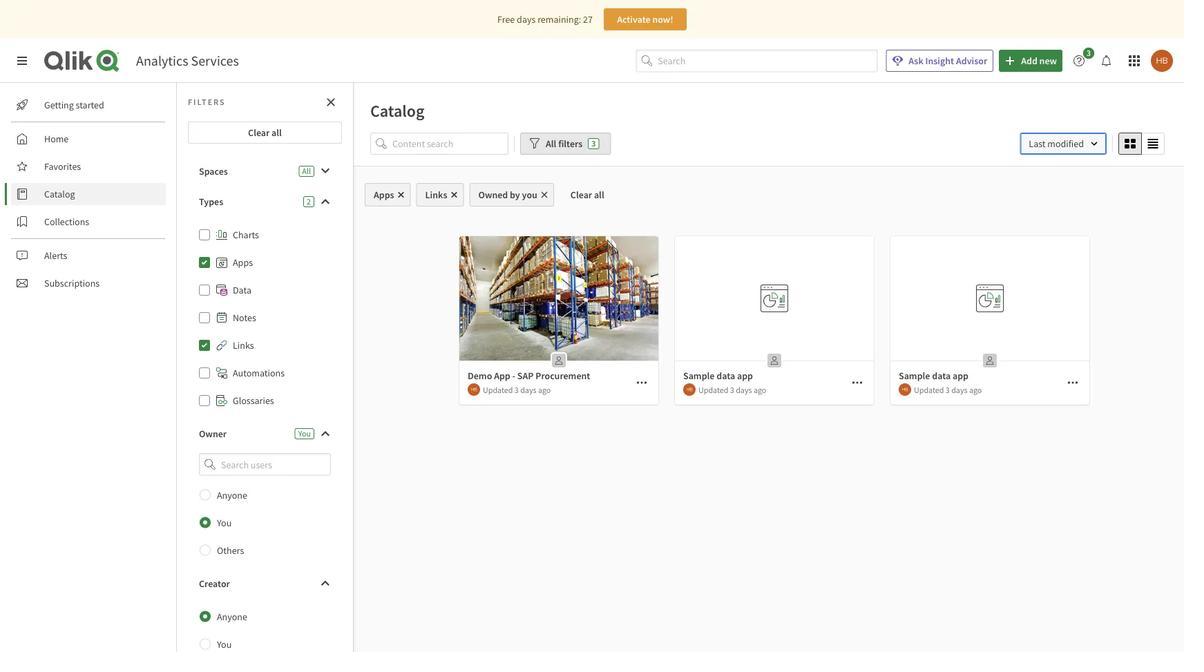 Task type: locate. For each thing, give the bounding box(es) containing it.
sample
[[683, 370, 715, 382], [899, 370, 930, 382]]

1 sample from the left
[[683, 370, 715, 382]]

catalog inside 'link'
[[44, 188, 75, 200]]

0 horizontal spatial sample
[[683, 370, 715, 382]]

ask insight advisor
[[909, 55, 988, 67]]

updated 3 days ago
[[483, 384, 551, 395], [699, 384, 767, 395], [914, 384, 982, 395]]

1 horizontal spatial updated
[[699, 384, 729, 395]]

anyone down search users text box
[[217, 489, 247, 501]]

0 horizontal spatial catalog
[[44, 188, 75, 200]]

free
[[498, 13, 515, 26]]

home link
[[11, 128, 166, 150]]

0 horizontal spatial clear
[[248, 126, 270, 139]]

1 horizontal spatial sample
[[899, 370, 930, 382]]

0 horizontal spatial updated
[[483, 384, 513, 395]]

data
[[717, 370, 735, 382], [932, 370, 951, 382]]

3 personal element from the left
[[979, 350, 1001, 372]]

1 sample data app from the left
[[683, 370, 753, 382]]

1 horizontal spatial apps
[[374, 189, 394, 201]]

0 horizontal spatial data
[[717, 370, 735, 382]]

0 horizontal spatial apps
[[233, 256, 253, 269]]

1 app from the left
[[737, 370, 753, 382]]

2 horizontal spatial updated
[[914, 384, 944, 395]]

apps
[[374, 189, 394, 201], [233, 256, 253, 269]]

0 horizontal spatial howard brown image
[[468, 383, 480, 396]]

3
[[1087, 48, 1091, 58], [592, 138, 596, 149], [515, 384, 519, 395], [730, 384, 734, 395], [946, 384, 950, 395]]

sample for second more actions image from left's personal element
[[899, 370, 930, 382]]

1 horizontal spatial catalog
[[370, 100, 425, 121]]

you up others at left bottom
[[217, 517, 232, 529]]

services
[[191, 52, 239, 69]]

1 vertical spatial apps
[[233, 256, 253, 269]]

sap
[[517, 370, 534, 382]]

add
[[1021, 55, 1038, 67]]

3 updated 3 days ago from the left
[[914, 384, 982, 395]]

0 vertical spatial all
[[546, 138, 557, 150]]

demo
[[468, 370, 492, 382]]

by
[[510, 189, 520, 201]]

clear all button down filters
[[560, 183, 615, 207]]

1 vertical spatial all
[[302, 166, 311, 177]]

app for second more actions image from left's personal element
[[953, 370, 969, 382]]

2 data from the left
[[932, 370, 951, 382]]

all
[[546, 138, 557, 150], [302, 166, 311, 177]]

ago
[[538, 384, 551, 395], [754, 384, 767, 395], [969, 384, 982, 395]]

howard brown image
[[1151, 50, 1173, 72], [683, 383, 696, 396]]

owned by you
[[478, 189, 537, 201]]

automations
[[233, 367, 285, 379]]

1 howard brown image from the left
[[468, 383, 480, 396]]

1 horizontal spatial all
[[594, 189, 604, 201]]

2 updated from the left
[[699, 384, 729, 395]]

data for howard brown image to the bottom
[[717, 370, 735, 382]]

2 anyone from the top
[[217, 611, 247, 623]]

more actions image
[[636, 377, 647, 388]]

3 inside filters region
[[592, 138, 596, 149]]

activate now! link
[[604, 8, 687, 30]]

2 horizontal spatial updated 3 days ago
[[914, 384, 982, 395]]

0 horizontal spatial app
[[737, 370, 753, 382]]

getting
[[44, 99, 74, 111]]

2 howard brown element from the left
[[683, 383, 696, 396]]

updated for second more actions image from left
[[914, 384, 944, 395]]

you
[[298, 428, 311, 439], [217, 517, 232, 529], [217, 638, 232, 651]]

1 horizontal spatial howard brown element
[[683, 383, 696, 396]]

personal element
[[548, 350, 570, 372], [764, 350, 786, 372], [979, 350, 1001, 372]]

1 horizontal spatial more actions image
[[1068, 377, 1079, 388]]

0 horizontal spatial more actions image
[[852, 377, 863, 388]]

0 vertical spatial anyone
[[217, 489, 247, 501]]

2 sample data app from the left
[[899, 370, 969, 382]]

now!
[[653, 13, 674, 26]]

1 vertical spatial links
[[233, 339, 254, 352]]

2 personal element from the left
[[764, 350, 786, 372]]

1 vertical spatial clear all button
[[560, 183, 615, 207]]

insight
[[926, 55, 954, 67]]

anyone inside creator option group
[[217, 611, 247, 623]]

1 horizontal spatial clear all
[[571, 189, 604, 201]]

sample for personal element associated with first more actions image from the left
[[683, 370, 715, 382]]

more actions image
[[852, 377, 863, 388], [1068, 377, 1079, 388]]

0 vertical spatial catalog
[[370, 100, 425, 121]]

1 horizontal spatial ago
[[754, 384, 767, 395]]

1 howard brown element from the left
[[468, 383, 480, 396]]

howard brown element for second more actions image from left's personal element
[[899, 383, 911, 396]]

2 horizontal spatial howard brown element
[[899, 383, 911, 396]]

links
[[425, 189, 447, 201], [233, 339, 254, 352]]

qlik sense app image
[[460, 236, 659, 361]]

ask
[[909, 55, 924, 67]]

howard brown image
[[468, 383, 480, 396], [899, 383, 911, 396]]

0 horizontal spatial sample data app
[[683, 370, 753, 382]]

clear all
[[248, 126, 282, 139], [571, 189, 604, 201]]

apps left links "button"
[[374, 189, 394, 201]]

navigation pane element
[[0, 88, 176, 300]]

0 horizontal spatial clear all
[[248, 126, 282, 139]]

1 vertical spatial all
[[594, 189, 604, 201]]

sample data app for first more actions image from the left
[[683, 370, 753, 382]]

ask insight advisor button
[[886, 50, 994, 72]]

1 horizontal spatial links
[[425, 189, 447, 201]]

favorites link
[[11, 155, 166, 178]]

demo app - sap procurement
[[468, 370, 590, 382]]

1 horizontal spatial clear all button
[[560, 183, 615, 207]]

2 vertical spatial you
[[217, 638, 232, 651]]

all inside filters region
[[546, 138, 557, 150]]

collections link
[[11, 211, 166, 233]]

owner option group
[[188, 481, 342, 564]]

0 horizontal spatial clear all button
[[188, 122, 342, 144]]

1 personal element from the left
[[548, 350, 570, 372]]

Search text field
[[658, 50, 878, 72]]

1 vertical spatial catalog
[[44, 188, 75, 200]]

others
[[217, 544, 244, 557]]

2 howard brown image from the left
[[899, 383, 911, 396]]

collections
[[44, 216, 89, 228]]

sample data app
[[683, 370, 753, 382], [899, 370, 969, 382]]

0 horizontal spatial personal element
[[548, 350, 570, 372]]

0 horizontal spatial all
[[272, 126, 282, 139]]

owned
[[478, 189, 508, 201]]

data
[[233, 284, 251, 296]]

links right apps button at the top left
[[425, 189, 447, 201]]

0 horizontal spatial howard brown element
[[468, 383, 480, 396]]

1 vertical spatial anyone
[[217, 611, 247, 623]]

2 horizontal spatial personal element
[[979, 350, 1001, 372]]

all up 2 in the left top of the page
[[302, 166, 311, 177]]

you down the creator
[[217, 638, 232, 651]]

catalog
[[370, 100, 425, 121], [44, 188, 75, 200]]

0 vertical spatial clear all
[[248, 126, 282, 139]]

free days remaining: 27
[[498, 13, 593, 26]]

2
[[307, 196, 311, 207]]

glossaries
[[233, 395, 274, 407]]

1 anyone from the top
[[217, 489, 247, 501]]

you inside the owner option group
[[217, 517, 232, 529]]

None field
[[188, 453, 342, 476]]

3 updated from the left
[[914, 384, 944, 395]]

1 ago from the left
[[538, 384, 551, 395]]

you inside creator option group
[[217, 638, 232, 651]]

anyone
[[217, 489, 247, 501], [217, 611, 247, 623]]

3 howard brown element from the left
[[899, 383, 911, 396]]

1 data from the left
[[717, 370, 735, 382]]

1 updated from the left
[[483, 384, 513, 395]]

close sidebar menu image
[[17, 55, 28, 66]]

updated for first more actions image from the left
[[699, 384, 729, 395]]

1 horizontal spatial updated 3 days ago
[[699, 384, 767, 395]]

anyone inside the owner option group
[[217, 489, 247, 501]]

1 updated 3 days ago from the left
[[483, 384, 551, 395]]

updated
[[483, 384, 513, 395], [699, 384, 729, 395], [914, 384, 944, 395]]

howard brown element for personal element associated with first more actions image from the left
[[683, 383, 696, 396]]

filters
[[558, 138, 583, 150]]

1 more actions image from the left
[[852, 377, 863, 388]]

0 vertical spatial you
[[298, 428, 311, 439]]

-
[[512, 370, 516, 382]]

1 horizontal spatial clear
[[571, 189, 592, 201]]

clear
[[248, 126, 270, 139], [571, 189, 592, 201]]

ago for personal element related to more actions icon
[[538, 384, 551, 395]]

0 vertical spatial apps
[[374, 189, 394, 201]]

3 ago from the left
[[969, 384, 982, 395]]

howard brown element for personal element related to more actions icon
[[468, 383, 480, 396]]

modified
[[1048, 138, 1084, 150]]

creator
[[199, 577, 230, 590]]

ago for second more actions image from left's personal element
[[969, 384, 982, 395]]

0 horizontal spatial howard brown image
[[683, 383, 696, 396]]

days for first more actions image from the left
[[736, 384, 752, 395]]

1 horizontal spatial sample data app
[[899, 370, 969, 382]]

add new
[[1021, 55, 1057, 67]]

home
[[44, 133, 69, 145]]

subscriptions link
[[11, 272, 166, 294]]

2 ago from the left
[[754, 384, 767, 395]]

add new button
[[999, 50, 1063, 72]]

creator button
[[188, 573, 342, 595]]

howard brown element
[[468, 383, 480, 396], [683, 383, 696, 396], [899, 383, 911, 396]]

alerts link
[[11, 245, 166, 267]]

clear all button up spaces
[[188, 122, 342, 144]]

last modified
[[1029, 138, 1084, 150]]

catalog down "favorites"
[[44, 188, 75, 200]]

0 horizontal spatial updated 3 days ago
[[483, 384, 551, 395]]

1 vertical spatial you
[[217, 517, 232, 529]]

0 horizontal spatial all
[[302, 166, 311, 177]]

all left filters
[[546, 138, 557, 150]]

filters
[[188, 97, 226, 107]]

all
[[272, 126, 282, 139], [594, 189, 604, 201]]

clear all button
[[188, 122, 342, 144], [560, 183, 615, 207]]

2 app from the left
[[953, 370, 969, 382]]

1 vertical spatial clear
[[571, 189, 592, 201]]

2 horizontal spatial ago
[[969, 384, 982, 395]]

1 horizontal spatial howard brown image
[[899, 383, 911, 396]]

1 horizontal spatial app
[[953, 370, 969, 382]]

app
[[737, 370, 753, 382], [953, 370, 969, 382]]

days
[[517, 13, 536, 26], [520, 384, 537, 395], [736, 384, 752, 395], [952, 384, 968, 395]]

catalog up content search text box
[[370, 100, 425, 121]]

2 sample from the left
[[899, 370, 930, 382]]

anyone down the creator
[[217, 611, 247, 623]]

1 horizontal spatial data
[[932, 370, 951, 382]]

0 vertical spatial links
[[425, 189, 447, 201]]

catalog link
[[11, 183, 166, 205]]

0 vertical spatial howard brown image
[[1151, 50, 1173, 72]]

apps up 'data'
[[233, 256, 253, 269]]

0 horizontal spatial ago
[[538, 384, 551, 395]]

2 updated 3 days ago from the left
[[699, 384, 767, 395]]

1 horizontal spatial all
[[546, 138, 557, 150]]

you up search users text box
[[298, 428, 311, 439]]

updated 3 days ago for personal element associated with first more actions image from the left
[[699, 384, 767, 395]]

updated for more actions icon
[[483, 384, 513, 395]]

links down the notes
[[233, 339, 254, 352]]

1 horizontal spatial personal element
[[764, 350, 786, 372]]



Task type: vqa. For each thing, say whether or not it's contained in the screenshot.
is
no



Task type: describe. For each thing, give the bounding box(es) containing it.
spaces
[[199, 165, 228, 178]]

app
[[494, 370, 510, 382]]

3 for second more actions image from left's personal element
[[946, 384, 950, 395]]

last
[[1029, 138, 1046, 150]]

analytics services element
[[136, 52, 239, 69]]

0 vertical spatial clear all button
[[188, 122, 342, 144]]

getting started link
[[11, 94, 166, 116]]

3 for personal element related to more actions icon
[[515, 384, 519, 395]]

filters region
[[354, 130, 1184, 166]]

notes
[[233, 312, 256, 324]]

personal element for first more actions image from the left
[[764, 350, 786, 372]]

sample data app for second more actions image from left
[[899, 370, 969, 382]]

favorites
[[44, 160, 81, 173]]

you for the owner option group
[[217, 517, 232, 529]]

activate
[[617, 13, 651, 26]]

howard brown image for demo app - sap procurement
[[468, 383, 480, 396]]

subscriptions
[[44, 277, 100, 290]]

app for personal element associated with first more actions image from the left
[[737, 370, 753, 382]]

links button
[[416, 183, 464, 207]]

analytics
[[136, 52, 188, 69]]

days for more actions icon
[[520, 384, 537, 395]]

you
[[522, 189, 537, 201]]

charts
[[233, 229, 259, 241]]

personal element for second more actions image from left
[[979, 350, 1001, 372]]

27
[[583, 13, 593, 26]]

3 for personal element associated with first more actions image from the left
[[730, 384, 734, 395]]

howard brown image for sample data app
[[899, 383, 911, 396]]

all for all filters
[[546, 138, 557, 150]]

analytics services
[[136, 52, 239, 69]]

all filters
[[546, 138, 583, 150]]

alerts
[[44, 249, 67, 262]]

1 vertical spatial howard brown image
[[683, 383, 696, 396]]

owner
[[199, 428, 227, 440]]

Content search text field
[[392, 133, 509, 155]]

2 more actions image from the left
[[1068, 377, 1079, 388]]

procurement
[[536, 370, 590, 382]]

Last modified field
[[1020, 133, 1107, 155]]

0 horizontal spatial links
[[233, 339, 254, 352]]

getting started
[[44, 99, 104, 111]]

creator option group
[[188, 603, 342, 652]]

switch view group
[[1119, 133, 1165, 155]]

anyone for the owner option group
[[217, 489, 247, 501]]

updated 3 days ago for second more actions image from left's personal element
[[914, 384, 982, 395]]

1 horizontal spatial howard brown image
[[1151, 50, 1173, 72]]

activate now!
[[617, 13, 674, 26]]

all for all
[[302, 166, 311, 177]]

updated 3 days ago for personal element related to more actions icon
[[483, 384, 551, 395]]

owned by you button
[[470, 183, 554, 207]]

searchbar element
[[636, 50, 878, 72]]

ago for personal element associated with first more actions image from the left
[[754, 384, 767, 395]]

Search users text field
[[218, 453, 314, 476]]

3 button
[[1068, 48, 1099, 72]]

you for creator option group
[[217, 638, 232, 651]]

3 inside dropdown button
[[1087, 48, 1091, 58]]

apps button
[[365, 183, 411, 207]]

0 vertical spatial clear
[[248, 126, 270, 139]]

days for second more actions image from left
[[952, 384, 968, 395]]

0 vertical spatial all
[[272, 126, 282, 139]]

apps inside button
[[374, 189, 394, 201]]

advisor
[[956, 55, 988, 67]]

types
[[199, 196, 223, 208]]

data for sample data app howard brown icon
[[932, 370, 951, 382]]

started
[[76, 99, 104, 111]]

personal element for more actions icon
[[548, 350, 570, 372]]

1 vertical spatial clear all
[[571, 189, 604, 201]]

new
[[1040, 55, 1057, 67]]

links inside "button"
[[425, 189, 447, 201]]

remaining:
[[538, 13, 581, 26]]

anyone for creator option group
[[217, 611, 247, 623]]



